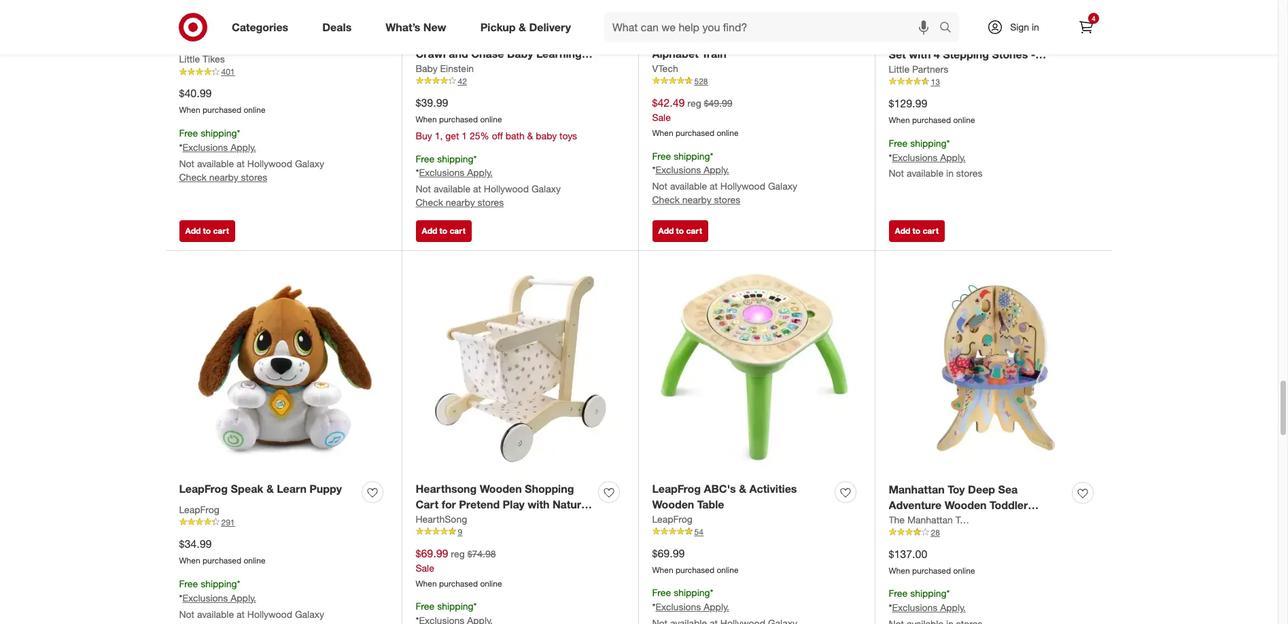 Task type: locate. For each thing, give the bounding box(es) containing it.
not for baby einstein go opus go 4-in-1 crawl and chase baby learning toy
[[416, 183, 431, 195]]

purchased down $40.99
[[203, 105, 241, 115]]

galaxy
[[295, 158, 324, 169], [768, 180, 797, 192], [532, 183, 561, 195], [295, 608, 324, 620]]

2 horizontal spatial nearby
[[682, 194, 712, 206]]

tikes for little tikes fun zone dual twister
[[208, 31, 235, 45]]

1 vertical spatial 1
[[462, 130, 467, 141]]

apply. down $34.99 when purchased online
[[231, 592, 256, 603]]

apply. inside free shipping * * exclusions apply. not available in stores
[[940, 151, 966, 163]]

0 vertical spatial einstein
[[445, 31, 486, 45]]

2 horizontal spatial free shipping * * exclusions apply. not available at hollywood galaxy check nearby stores
[[652, 150, 797, 206]]

the manhattan toy company link
[[889, 513, 1014, 527]]

baby for baby einstein go opus go 4-in-1 crawl and chase baby learning toy
[[416, 31, 442, 45]]

baby einstein link
[[416, 62, 474, 75]]

1 vertical spatial einstein
[[440, 62, 474, 74]]

28 link
[[889, 527, 1099, 539]]

little tikes
[[179, 53, 225, 65]]

apply. down $40.99 when purchased online
[[231, 141, 256, 153]]

available inside free shipping * * exclusions apply. not available in stores
[[907, 168, 944, 179]]

1 vertical spatial reg
[[451, 548, 465, 559]]

little tikes fun zone dual twister
[[179, 31, 353, 45]]

online inside $137.00 when purchased online
[[953, 565, 975, 576]]

einstein up 42
[[440, 62, 474, 74]]

not inside free shipping * * exclusions apply. not available at hollywood galaxy
[[179, 608, 194, 620]]

1 $69.99 from the left
[[416, 546, 448, 560]]

1 horizontal spatial nearby
[[446, 197, 475, 208]]

company
[[973, 514, 1014, 525]]

free down $42.49 reg $49.99 sale when purchased online
[[652, 150, 671, 162]]

2 add to cart from the left
[[422, 226, 466, 236]]

leapfrog speak & learn puppy image
[[179, 264, 389, 473], [179, 264, 389, 473]]

add to cart button for $129.99
[[889, 220, 945, 242]]

pickup & delivery
[[480, 20, 571, 34]]

online for $69.99
[[717, 565, 739, 575]]

$49.99
[[704, 97, 733, 109]]

1 to from the left
[[203, 226, 211, 236]]

when inside $40.99 when purchased online
[[179, 105, 200, 115]]

and inside baby einstein go opus go 4-in-1 crawl and chase baby learning toy
[[449, 47, 468, 61]]

baby down opus
[[507, 47, 533, 61]]

$129.99
[[889, 97, 928, 110]]

apply. down $42.49 reg $49.99 sale when purchased online
[[704, 164, 729, 176]]

exclusions down $129.99 when purchased online
[[892, 151, 938, 163]]

leapfrog up 291
[[179, 482, 228, 496]]

exclusions apply. link
[[183, 141, 256, 153], [892, 151, 966, 163], [656, 164, 729, 176], [419, 167, 493, 178], [183, 592, 256, 603], [656, 601, 729, 613], [892, 602, 966, 613]]

0 vertical spatial in
[[1032, 21, 1039, 33]]

when for $34.99
[[179, 555, 200, 566]]

purchased inside $34.99 when purchased online
[[203, 555, 241, 566]]

baby
[[416, 31, 442, 45], [507, 47, 533, 61], [416, 62, 438, 74]]

online down 401 link at top left
[[244, 105, 266, 115]]

0 vertical spatial natural
[[889, 63, 927, 77]]

online for $40.99
[[244, 105, 266, 115]]

4 add from the left
[[895, 226, 911, 236]]

3 to from the left
[[676, 226, 684, 236]]

0 vertical spatial and
[[449, 47, 468, 61]]

0 horizontal spatial 4
[[934, 48, 940, 61]]

free
[[179, 127, 198, 139], [889, 137, 908, 149], [652, 150, 671, 162], [416, 153, 435, 164], [179, 578, 198, 589], [652, 587, 671, 599], [889, 588, 908, 599], [416, 601, 435, 612]]

natural down set
[[889, 63, 927, 77]]

in right sign
[[1032, 21, 1039, 33]]

& inside the $39.99 when purchased online buy 1, get 1 25% off bath & baby toys
[[527, 130, 533, 141]]

with up wheel
[[528, 498, 550, 511]]

1 horizontal spatial learn
[[966, 32, 995, 46]]

wooden up the play
[[480, 482, 522, 496]]

little inside little partners learn 'n balance set with 4 stepping stones - natural
[[889, 32, 915, 46]]

stores for baby einstein go opus go 4-in-1 crawl and chase baby learning toy
[[478, 197, 504, 208]]

and inside hearthsong wooden shopping cart for pretend play with natural finish, real rolling wheel and removable cloth basket
[[552, 513, 572, 527]]

purchased inside $42.49 reg $49.99 sale when purchased online
[[676, 128, 715, 138]]

free down $137.00
[[889, 588, 908, 599]]

1 vertical spatial sale
[[416, 562, 434, 574]]

0 horizontal spatial check
[[179, 171, 207, 183]]

einstein
[[445, 31, 486, 45], [440, 62, 474, 74]]

check nearby stores button for little tikes fun zone dual twister
[[179, 170, 267, 184]]

0 horizontal spatial with
[[528, 498, 550, 511]]

when inside $137.00 when purchased online
[[889, 565, 910, 576]]

einstein up chase
[[445, 31, 486, 45]]

$69.99 for when
[[652, 546, 685, 560]]

0 vertical spatial 4
[[1092, 14, 1096, 22]]

natural down shopping
[[553, 498, 590, 511]]

free shipping * * exclusions apply. not available at hollywood galaxy check nearby stores down 25% on the top of page
[[416, 153, 561, 208]]

1 vertical spatial tikes
[[203, 53, 225, 65]]

manhattan
[[908, 514, 953, 525]]

apply. inside free shipping * * exclusions apply. not available at hollywood galaxy
[[231, 592, 256, 603]]

when for $69.99
[[652, 565, 674, 575]]

1 cart from the left
[[213, 226, 229, 236]]

check for little tikes fun zone dual twister
[[179, 171, 207, 183]]

shipping inside free shipping * * exclusions apply. not available in stores
[[910, 137, 947, 149]]

1 vertical spatial vtech
[[652, 62, 678, 74]]

little partners
[[889, 63, 949, 75]]

0 vertical spatial tikes
[[208, 31, 235, 45]]

free inside free shipping * * exclusions apply. not available in stores
[[889, 137, 908, 149]]

exclusions down 1,
[[419, 167, 465, 178]]

vtech for vtech sit-to-stand ultimate alphabet train
[[652, 31, 683, 45]]

baby up crawl
[[416, 31, 442, 45]]

hollywood for 4-
[[484, 183, 529, 195]]

0 horizontal spatial in
[[946, 168, 954, 179]]

0 horizontal spatial wooden
[[480, 482, 522, 496]]

with
[[909, 48, 931, 61], [528, 498, 550, 511]]

tikes up 401
[[203, 53, 225, 65]]

little partners learn 'n balance set with 4 stepping stones - natural
[[889, 32, 1055, 77]]

add to cart
[[185, 226, 229, 236], [422, 226, 466, 236], [658, 226, 702, 236], [895, 226, 939, 236]]

4 cart from the left
[[923, 226, 939, 236]]

$42.49 reg $49.99 sale when purchased online
[[652, 96, 739, 138]]

hearthsong
[[416, 482, 477, 496]]

little
[[179, 31, 205, 45], [889, 32, 915, 46], [179, 53, 200, 65], [889, 63, 910, 75]]

1 vtech from the top
[[652, 31, 683, 45]]

exclusions for little tikes fun zone dual twister
[[183, 141, 228, 153]]

1 vertical spatial natural
[[553, 498, 590, 511]]

go left 4-
[[538, 31, 553, 45]]

baby down crawl
[[416, 62, 438, 74]]

little down set
[[889, 63, 910, 75]]

1 horizontal spatial reg
[[688, 97, 701, 109]]

leapfrog link for leapfrog abc's & activities wooden table
[[652, 512, 693, 526]]

0 horizontal spatial 1
[[462, 130, 467, 141]]

check nearby stores button for vtech sit-to-stand ultimate alphabet train
[[652, 193, 740, 207]]

2 to from the left
[[440, 226, 447, 236]]

check nearby stores button
[[179, 170, 267, 184], [652, 193, 740, 207], [416, 196, 504, 210]]

play
[[503, 498, 525, 511]]

little up set
[[889, 32, 915, 46]]

1 vertical spatial partners
[[912, 63, 949, 75]]

$34.99 when purchased online
[[179, 537, 266, 566]]

wooden left table
[[652, 498, 694, 511]]

exclusions down $42.49 reg $49.99 sale when purchased online
[[656, 164, 701, 176]]

free shipping * * exclusions apply. not available at hollywood galaxy check nearby stores for fun
[[179, 127, 324, 183]]

purchased for $69.99
[[676, 565, 715, 575]]

exclusions apply. link down $34.99 when purchased online
[[183, 592, 256, 603]]

baby einstein go opus go 4-in-1 crawl and chase baby learning toy image
[[416, 0, 625, 23], [416, 0, 625, 23]]

toy left company
[[956, 514, 970, 525]]

purchased down $137.00
[[912, 565, 951, 576]]

shipping down $34.99 when purchased online
[[201, 578, 237, 589]]

0 vertical spatial vtech
[[652, 31, 683, 45]]

reg for $42.49
[[688, 97, 701, 109]]

1 horizontal spatial toy
[[956, 514, 970, 525]]

reg inside $69.99 reg $74.98 sale when purchased online
[[451, 548, 465, 559]]

1 inside baby einstein go opus go 4-in-1 crawl and chase baby learning toy
[[580, 31, 586, 45]]

0 horizontal spatial free shipping * * exclusions apply. not available at hollywood galaxy check nearby stores
[[179, 127, 324, 183]]

in-
[[566, 31, 580, 45]]

exclusions apply. link for little partners learn 'n balance set with 4 stepping stones - natural
[[892, 151, 966, 163]]

hollywood inside free shipping * * exclusions apply. not available at hollywood galaxy
[[247, 608, 292, 620]]

54 link
[[652, 526, 862, 538]]

when
[[179, 105, 200, 115], [416, 114, 437, 124], [889, 115, 910, 125], [652, 128, 674, 138], [179, 555, 200, 566], [652, 565, 674, 575], [889, 565, 910, 576], [416, 578, 437, 588]]

1 add to cart button from the left
[[179, 220, 235, 242]]

13
[[931, 77, 940, 87]]

purchased inside $129.99 when purchased online
[[912, 115, 951, 125]]

reg for $69.99
[[451, 548, 465, 559]]

apply. down 25% on the top of page
[[467, 167, 493, 178]]

0 horizontal spatial go
[[489, 31, 504, 45]]

0 horizontal spatial natural
[[553, 498, 590, 511]]

add
[[185, 226, 201, 236], [422, 226, 437, 236], [658, 226, 674, 236], [895, 226, 911, 236]]

1 horizontal spatial wooden
[[652, 498, 694, 511]]

leapfrog link up $69.99 when purchased online
[[652, 512, 693, 526]]

available for vtech sit-to-stand ultimate alphabet train
[[670, 180, 707, 192]]

galaxy for alphabet
[[768, 180, 797, 192]]

online for $39.99
[[480, 114, 502, 124]]

0 horizontal spatial check nearby stores button
[[179, 170, 267, 184]]

1 horizontal spatial check
[[416, 197, 443, 208]]

2 vtech from the top
[[652, 62, 678, 74]]

alphabet
[[652, 47, 699, 61]]

hearthsong wooden shopping cart for pretend play with natural finish, real rolling wheel and removable cloth basket image
[[416, 264, 625, 473], [416, 264, 625, 473]]

1 add from the left
[[185, 226, 201, 236]]

0 horizontal spatial sale
[[416, 562, 434, 574]]

3 add to cart from the left
[[658, 226, 702, 236]]

little up little tikes
[[179, 31, 205, 45]]

einstein inside baby einstein go opus go 4-in-1 crawl and chase baby learning toy
[[445, 31, 486, 45]]

0 horizontal spatial free shipping * * exclusions apply.
[[652, 587, 729, 613]]

leapfrog abc's & activities wooden table image
[[652, 264, 862, 473], [652, 264, 862, 473]]

not inside free shipping * * exclusions apply. not available in stores
[[889, 168, 904, 179]]

leapfrog for leapfrog link for leapfrog speak & learn puppy
[[179, 504, 220, 515]]

purchased for $39.99
[[439, 114, 478, 124]]

online inside $42.49 reg $49.99 sale when purchased online
[[717, 128, 739, 138]]

online up free shipping * * exclusions apply. not available at hollywood galaxy
[[244, 555, 266, 566]]

2 $69.99 from the left
[[652, 546, 685, 560]]

2 horizontal spatial check
[[652, 194, 680, 206]]

42
[[458, 76, 467, 86]]

0 horizontal spatial learn
[[277, 482, 307, 496]]

add to cart button for $40.99
[[179, 220, 235, 242]]

and right wheel
[[552, 513, 572, 527]]

wooden
[[480, 482, 522, 496], [652, 498, 694, 511]]

reg inside $42.49 reg $49.99 sale when purchased online
[[688, 97, 701, 109]]

4 add to cart button from the left
[[889, 220, 945, 242]]

exclusions apply. link down $69.99 when purchased online
[[656, 601, 729, 613]]

54
[[694, 527, 704, 537]]

0 horizontal spatial leapfrog link
[[179, 503, 220, 517]]

exclusions for little partners learn 'n balance set with 4 stepping stones - natural
[[892, 151, 938, 163]]

search button
[[933, 12, 966, 45]]

partners inside little partners learn 'n balance set with 4 stepping stones - natural
[[918, 32, 963, 46]]

add to cart button
[[179, 220, 235, 242], [416, 220, 472, 242], [652, 220, 708, 242], [889, 220, 945, 242]]

not
[[179, 158, 194, 169], [889, 168, 904, 179], [652, 180, 668, 192], [416, 183, 431, 195], [179, 608, 194, 620]]

natural inside hearthsong wooden shopping cart for pretend play with natural finish, real rolling wheel and removable cloth basket
[[553, 498, 590, 511]]

1 vertical spatial wooden
[[652, 498, 694, 511]]

vtech down alphabet
[[652, 62, 678, 74]]

2 add to cart button from the left
[[416, 220, 472, 242]]

leapfrog up "$34.99"
[[179, 504, 220, 515]]

learn left puppy
[[277, 482, 307, 496]]

online down $74.98
[[480, 578, 502, 588]]

purchased inside $40.99 when purchased online
[[203, 105, 241, 115]]

1 horizontal spatial with
[[909, 48, 931, 61]]

partners up stepping
[[918, 32, 963, 46]]

ultimate
[[753, 31, 796, 45]]

categories link
[[220, 12, 305, 42]]

leapfrog link for leapfrog speak & learn puppy
[[179, 503, 220, 517]]

hearthsong wooden shopping cart for pretend play with natural finish, real rolling wheel and removable cloth basket
[[416, 482, 590, 542]]

$40.99 when purchased online
[[179, 87, 266, 115]]

in down $129.99 when purchased online
[[946, 168, 954, 179]]

add for $40.99
[[185, 226, 201, 236]]

1 horizontal spatial and
[[552, 513, 572, 527]]

pickup & delivery link
[[469, 12, 588, 42]]

0 vertical spatial partners
[[918, 32, 963, 46]]

free shipping * * exclusions apply. down $137.00 when purchased online at the right of page
[[889, 588, 966, 613]]

toy down crawl
[[416, 62, 433, 76]]

leapfrog up $69.99 when purchased online
[[652, 513, 693, 525]]

online down 28 link
[[953, 565, 975, 576]]

4 to from the left
[[913, 226, 921, 236]]

partners for little partners
[[912, 63, 949, 75]]

& inside leapfrog abc's & activities wooden table
[[739, 482, 747, 496]]

sign
[[1010, 21, 1029, 33]]

1 horizontal spatial natural
[[889, 63, 927, 77]]

purchased inside $137.00 when purchased online
[[912, 565, 951, 576]]

wooden inside hearthsong wooden shopping cart for pretend play with natural finish, real rolling wheel and removable cloth basket
[[480, 482, 522, 496]]

little tikes fun zone dual twister image
[[179, 0, 389, 23], [179, 0, 389, 23]]

1 horizontal spatial leapfrog link
[[652, 512, 693, 526]]

little up $40.99
[[179, 53, 200, 65]]

0 horizontal spatial nearby
[[209, 171, 238, 183]]

learn up stepping
[[966, 32, 995, 46]]

off
[[492, 130, 503, 141]]

0 vertical spatial toy
[[416, 62, 433, 76]]

exclusions apply. link down $129.99 when purchased online
[[892, 151, 966, 163]]

shipping down $69.99 when purchased online
[[674, 587, 710, 599]]

0 vertical spatial wooden
[[480, 482, 522, 496]]

online inside the $39.99 when purchased online buy 1, get 1 25% off bath & baby toys
[[480, 114, 502, 124]]

sale inside $42.49 reg $49.99 sale when purchased online
[[652, 111, 671, 123]]

exclusions apply. link down $40.99 when purchased online
[[183, 141, 256, 153]]

1 horizontal spatial $69.99
[[652, 546, 685, 560]]

with up the little partners
[[909, 48, 931, 61]]

exclusions for leapfrog speak & learn puppy
[[183, 592, 228, 603]]

0 vertical spatial sale
[[652, 111, 671, 123]]

check nearby stores button for baby einstein go opus go 4-in-1 crawl and chase baby learning toy
[[416, 196, 504, 210]]

tikes left "fun"
[[208, 31, 235, 45]]

sale down $42.49
[[652, 111, 671, 123]]

purchased inside $69.99 when purchased online
[[676, 565, 715, 575]]

exclusions inside free shipping * * exclusions apply. not available in stores
[[892, 151, 938, 163]]

online inside $69.99 reg $74.98 sale when purchased online
[[480, 578, 502, 588]]

exclusions inside free shipping * * exclusions apply. not available at hollywood galaxy
[[183, 592, 228, 603]]

leapfrog link up "$34.99"
[[179, 503, 220, 517]]

online inside $40.99 when purchased online
[[244, 105, 266, 115]]

0 vertical spatial baby
[[416, 31, 442, 45]]

balance
[[1013, 32, 1055, 46]]

go
[[489, 31, 504, 45], [538, 31, 553, 45]]

wheel
[[517, 513, 549, 527]]

when inside $69.99 when purchased online
[[652, 565, 674, 575]]

galaxy for 4-
[[532, 183, 561, 195]]

free shipping * * exclusions apply. not available at hollywood galaxy check nearby stores down $42.49 reg $49.99 sale when purchased online
[[652, 150, 797, 206]]

purchased down $49.99
[[676, 128, 715, 138]]

check for vtech sit-to-stand ultimate alphabet train
[[652, 194, 680, 206]]

apply. down $69.99 when purchased online
[[704, 601, 729, 613]]

leapfrog up table
[[652, 482, 701, 496]]

purchased for $129.99
[[912, 115, 951, 125]]

vtech up alphabet
[[652, 31, 683, 45]]

shipping inside free shipping * * exclusions apply. not available at hollywood galaxy
[[201, 578, 237, 589]]

1 horizontal spatial check nearby stores button
[[416, 196, 504, 210]]

2 horizontal spatial check nearby stores button
[[652, 193, 740, 207]]

exclusions apply. link down get
[[419, 167, 493, 178]]

purchased
[[203, 105, 241, 115], [439, 114, 478, 124], [912, 115, 951, 125], [676, 128, 715, 138], [203, 555, 241, 566], [676, 565, 715, 575], [912, 565, 951, 576], [439, 578, 478, 588]]

online up free shipping * * exclusions apply. not available in stores
[[953, 115, 975, 125]]

leapfrog for leapfrog speak & learn puppy
[[179, 482, 228, 496]]

1 vertical spatial baby
[[507, 47, 533, 61]]

401
[[221, 67, 235, 77]]

einstein inside baby einstein link
[[440, 62, 474, 74]]

purchased up free shipping *
[[439, 578, 478, 588]]

new
[[423, 20, 446, 34]]

available
[[197, 158, 234, 169], [907, 168, 944, 179], [670, 180, 707, 192], [434, 183, 471, 195], [197, 608, 234, 620]]

available for baby einstein go opus go 4-in-1 crawl and chase baby learning toy
[[434, 183, 471, 195]]

at for alphabet
[[710, 180, 718, 192]]

apply. down $129.99 when purchased online
[[940, 151, 966, 163]]

1 right 4-
[[580, 31, 586, 45]]

0 horizontal spatial reg
[[451, 548, 465, 559]]

4 inside little partners learn 'n balance set with 4 stepping stones - natural
[[934, 48, 940, 61]]

sale down removable
[[416, 562, 434, 574]]

exclusions down $34.99 when purchased online
[[183, 592, 228, 603]]

online inside $34.99 when purchased online
[[244, 555, 266, 566]]

when inside $129.99 when purchased online
[[889, 115, 910, 125]]

toy
[[416, 62, 433, 76], [956, 514, 970, 525]]

partners
[[918, 32, 963, 46], [912, 63, 949, 75]]

baby for baby einstein
[[416, 62, 438, 74]]

when for $129.99
[[889, 115, 910, 125]]

-
[[1031, 48, 1036, 61]]

purchased down "$34.99"
[[203, 555, 241, 566]]

online down 54 link
[[717, 565, 739, 575]]

nearby for little tikes fun zone dual twister
[[209, 171, 238, 183]]

exclusions down $40.99 when purchased online
[[183, 141, 228, 153]]

free down "$34.99"
[[179, 578, 198, 589]]

sale inside $69.99 reg $74.98 sale when purchased online
[[416, 562, 434, 574]]

and up baby einstein
[[449, 47, 468, 61]]

1 horizontal spatial free shipping * * exclusions apply. not available at hollywood galaxy check nearby stores
[[416, 153, 561, 208]]

reg down 528
[[688, 97, 701, 109]]

0 horizontal spatial and
[[449, 47, 468, 61]]

galaxy inside free shipping * * exclusions apply. not available at hollywood galaxy
[[295, 608, 324, 620]]

learning
[[536, 47, 582, 61]]

einstein for baby einstein go opus go 4-in-1 crawl and chase baby learning toy
[[445, 31, 486, 45]]

1 add to cart from the left
[[185, 226, 229, 236]]

1 right get
[[462, 130, 467, 141]]

1 horizontal spatial go
[[538, 31, 553, 45]]

& right the bath
[[527, 130, 533, 141]]

purchased down the $129.99
[[912, 115, 951, 125]]

1 vertical spatial in
[[946, 168, 954, 179]]

& right abc's
[[739, 482, 747, 496]]

0 vertical spatial learn
[[966, 32, 995, 46]]

when for $137.00
[[889, 565, 910, 576]]

available inside free shipping * * exclusions apply. not available at hollywood galaxy
[[197, 608, 234, 620]]

shipping
[[201, 127, 237, 139], [910, 137, 947, 149], [674, 150, 710, 162], [437, 153, 474, 164], [201, 578, 237, 589], [674, 587, 710, 599], [910, 588, 947, 599], [437, 601, 474, 612]]

1 horizontal spatial sale
[[652, 111, 671, 123]]

exclusions apply. link down $42.49 reg $49.99 sale when purchased online
[[656, 164, 729, 176]]

online inside $129.99 when purchased online
[[953, 115, 975, 125]]

528 link
[[652, 75, 862, 87]]

purchased down the 54
[[676, 565, 715, 575]]

partners for little partners learn 'n balance set with 4 stepping stones - natural
[[918, 32, 963, 46]]

$69.99 inside $69.99 reg $74.98 sale when purchased online
[[416, 546, 448, 560]]

1 vertical spatial and
[[552, 513, 572, 527]]

2 add from the left
[[422, 226, 437, 236]]

online for $34.99
[[244, 555, 266, 566]]

4-
[[556, 31, 566, 45]]

1 vertical spatial 4
[[934, 48, 940, 61]]

shipping down $129.99 when purchased online
[[910, 137, 947, 149]]

1 horizontal spatial 4
[[1092, 14, 1096, 22]]

9
[[458, 527, 462, 537]]

0 vertical spatial reg
[[688, 97, 701, 109]]

1 horizontal spatial free shipping * * exclusions apply.
[[889, 588, 966, 613]]

leapfrog speak & learn puppy link
[[179, 481, 342, 497]]

1 horizontal spatial 1
[[580, 31, 586, 45]]

4 add to cart from the left
[[895, 226, 939, 236]]

$69.99 inside $69.99 when purchased online
[[652, 546, 685, 560]]

deals
[[322, 20, 352, 34]]

0 vertical spatial 1
[[580, 31, 586, 45]]

free down $69.99 reg $74.98 sale when purchased online
[[416, 601, 435, 612]]

natural inside little partners learn 'n balance set with 4 stepping stones - natural
[[889, 63, 927, 77]]

$129.99 when purchased online
[[889, 97, 975, 125]]

manhattan toy deep sea adventure wooden toddler activity center with clacking clams, spinning gears, gliders and bead runs image
[[889, 264, 1099, 474], [889, 264, 1099, 474]]

vtech inside vtech sit-to-stand ultimate alphabet train
[[652, 31, 683, 45]]

partners up 13
[[912, 63, 949, 75]]

not for little partners learn 'n balance set with 4 stepping stones - natural
[[889, 168, 904, 179]]

1 vertical spatial with
[[528, 498, 550, 511]]

when inside the $39.99 when purchased online buy 1, get 1 25% off bath & baby toys
[[416, 114, 437, 124]]

leapfrog for leapfrog abc's & activities wooden table
[[652, 482, 701, 496]]

leapfrog inside leapfrog abc's & activities wooden table
[[652, 482, 701, 496]]

2 vertical spatial baby
[[416, 62, 438, 74]]

0 horizontal spatial $69.99
[[416, 546, 448, 560]]

little tikes link
[[179, 52, 225, 66]]

to for $129.99
[[913, 226, 921, 236]]

vtech sit-to-stand ultimate alphabet train image
[[652, 0, 862, 23], [652, 0, 862, 23]]

purchased inside the $39.99 when purchased online buy 1, get 1 25% off bath & baby toys
[[439, 114, 478, 124]]

purchased for $34.99
[[203, 555, 241, 566]]

when inside $34.99 when purchased online
[[179, 555, 200, 566]]

1 inside the $39.99 when purchased online buy 1, get 1 25% off bath & baby toys
[[462, 130, 467, 141]]

2 cart from the left
[[450, 226, 466, 236]]

online up the off on the top of page
[[480, 114, 502, 124]]

reg down the 9
[[451, 548, 465, 559]]

free shipping * * exclusions apply. for $69.99
[[652, 587, 729, 613]]

online inside $69.99 when purchased online
[[717, 565, 739, 575]]

get
[[446, 130, 459, 141]]

when for $39.99
[[416, 114, 437, 124]]

0 horizontal spatial toy
[[416, 62, 433, 76]]

leapfrog speak & learn puppy
[[179, 482, 342, 496]]

*
[[237, 127, 240, 139], [947, 137, 950, 149], [179, 141, 183, 153], [710, 150, 714, 162], [889, 151, 892, 163], [474, 153, 477, 164], [652, 164, 656, 176], [416, 167, 419, 178], [237, 578, 240, 589], [710, 587, 714, 599], [947, 588, 950, 599], [179, 592, 183, 603], [474, 601, 477, 612], [652, 601, 656, 613], [889, 602, 892, 613]]

purchased up get
[[439, 114, 478, 124]]

0 vertical spatial with
[[909, 48, 931, 61]]

hearthsong link
[[416, 512, 467, 526]]

stores inside free shipping * * exclusions apply. not available in stores
[[956, 168, 983, 179]]

little partners learn 'n balance set with 4 stepping stones - natural image
[[889, 0, 1099, 24], [889, 0, 1099, 24]]

little for little partners
[[889, 63, 910, 75]]

toy inside baby einstein go opus go 4-in-1 crawl and chase baby learning toy
[[416, 62, 433, 76]]



Task type: vqa. For each thing, say whether or not it's contained in the screenshot.
3 3
no



Task type: describe. For each thing, give the bounding box(es) containing it.
shopping
[[525, 482, 574, 496]]

$74.98
[[468, 548, 496, 559]]

pickup
[[480, 20, 516, 34]]

exclusions down $69.99 when purchased online
[[656, 601, 701, 613]]

1 go from the left
[[489, 31, 504, 45]]

deals link
[[311, 12, 369, 42]]

when inside $69.99 reg $74.98 sale when purchased online
[[416, 578, 437, 588]]

abc's
[[704, 482, 736, 496]]

search
[[933, 21, 966, 35]]

1 horizontal spatial in
[[1032, 21, 1039, 33]]

purchased for $137.00
[[912, 565, 951, 576]]

free inside free shipping * * exclusions apply. not available at hollywood galaxy
[[179, 578, 198, 589]]

$42.49
[[652, 96, 685, 109]]

add to cart for $39.99
[[422, 226, 466, 236]]

wooden inside leapfrog abc's & activities wooden table
[[652, 498, 694, 511]]

activities
[[750, 482, 797, 496]]

apply. for einstein
[[467, 167, 493, 178]]

25%
[[470, 130, 489, 141]]

1 vertical spatial learn
[[277, 482, 307, 496]]

little for little tikes fun zone dual twister
[[179, 31, 205, 45]]

28
[[931, 527, 940, 538]]

delivery
[[529, 20, 571, 34]]

baby einstein go opus go 4-in-1 crawl and chase baby learning toy
[[416, 31, 586, 76]]

the
[[889, 514, 905, 525]]

hollywood for twister
[[247, 158, 292, 169]]

13 link
[[889, 76, 1099, 88]]

einstein for baby einstein
[[440, 62, 474, 74]]

leapfrog abc's & activities wooden table link
[[652, 481, 830, 512]]

42 link
[[416, 75, 625, 87]]

online for $129.99
[[953, 115, 975, 125]]

$137.00 when purchased online
[[889, 547, 975, 576]]

$137.00
[[889, 547, 928, 561]]

with inside hearthsong wooden shopping cart for pretend play with natural finish, real rolling wheel and removable cloth basket
[[528, 498, 550, 511]]

table
[[697, 498, 724, 511]]

exclusions apply. link for leapfrog speak & learn puppy
[[183, 592, 256, 603]]

add for $39.99
[[422, 226, 437, 236]]

stores for little tikes fun zone dual twister
[[241, 171, 267, 183]]

sale for $69.99
[[416, 562, 434, 574]]

cart for $40.99
[[213, 226, 229, 236]]

zone
[[260, 31, 286, 45]]

9 link
[[416, 526, 625, 538]]

at for twister
[[237, 158, 245, 169]]

with inside little partners learn 'n balance set with 4 stepping stones - natural
[[909, 48, 931, 61]]

exclusions apply. link down $137.00 when purchased online at the right of page
[[892, 602, 966, 613]]

401 link
[[179, 66, 389, 78]]

add to cart for $129.99
[[895, 226, 939, 236]]

exclusions apply. link for leapfrog abc's & activities wooden table
[[656, 601, 729, 613]]

apply. for speak
[[231, 592, 256, 603]]

free shipping * * exclusions apply. for $137.00
[[889, 588, 966, 613]]

when inside $42.49 reg $49.99 sale when purchased online
[[652, 128, 674, 138]]

3 cart from the left
[[686, 226, 702, 236]]

puppy
[[310, 482, 342, 496]]

add for $129.99
[[895, 226, 911, 236]]

exclusions apply. link for little tikes fun zone dual twister
[[183, 141, 256, 153]]

shipping down $42.49 reg $49.99 sale when purchased online
[[674, 150, 710, 162]]

sign in
[[1010, 21, 1039, 33]]

when for $40.99
[[179, 105, 200, 115]]

& right the 'speak'
[[266, 482, 274, 496]]

twister
[[316, 31, 353, 45]]

little for little partners learn 'n balance set with 4 stepping stones - natural
[[889, 32, 915, 46]]

available for leapfrog speak & learn puppy
[[197, 608, 234, 620]]

$34.99
[[179, 537, 212, 551]]

free shipping * * exclusions apply. not available at hollywood galaxy check nearby stores for go
[[416, 153, 561, 208]]

apply. for tikes
[[231, 141, 256, 153]]

exclusions for baby einstein go opus go 4-in-1 crawl and chase baby learning toy
[[419, 167, 465, 178]]

cart for $39.99
[[450, 226, 466, 236]]

shipping down get
[[437, 153, 474, 164]]

add to cart for $40.99
[[185, 226, 229, 236]]

stand
[[719, 31, 750, 45]]

baby einstein go opus go 4-in-1 crawl and chase baby learning toy link
[[416, 31, 593, 76]]

'n
[[998, 32, 1010, 46]]

3 add to cart button from the left
[[652, 220, 708, 242]]

crawl
[[416, 47, 446, 61]]

apply. for sit-
[[704, 164, 729, 176]]

set
[[889, 48, 906, 61]]

$39.99
[[416, 96, 448, 109]]

2 go from the left
[[538, 31, 553, 45]]

1,
[[435, 130, 443, 141]]

free shipping * * exclusions apply. not available in stores
[[889, 137, 983, 179]]

chase
[[471, 47, 504, 61]]

rolling
[[478, 513, 514, 527]]

buy
[[416, 130, 432, 141]]

little tikes fun zone dual twister link
[[179, 31, 353, 46]]

shipping down $69.99 reg $74.98 sale when purchased online
[[437, 601, 474, 612]]

what's new link
[[374, 12, 463, 42]]

1 vertical spatial toy
[[956, 514, 970, 525]]

free shipping *
[[416, 601, 477, 612]]

exclusions apply. link for vtech sit-to-stand ultimate alphabet train
[[656, 164, 729, 176]]

exclusions down $137.00 when purchased online at the right of page
[[892, 602, 938, 613]]

exclusions for vtech sit-to-stand ultimate alphabet train
[[656, 164, 701, 176]]

cloth
[[476, 529, 504, 542]]

not for leapfrog speak & learn puppy
[[179, 608, 194, 620]]

check for baby einstein go opus go 4-in-1 crawl and chase baby learning toy
[[416, 197, 443, 208]]

sit-
[[686, 31, 705, 45]]

opus
[[507, 31, 535, 45]]

apply. for partners
[[940, 151, 966, 163]]

in inside free shipping * * exclusions apply. not available in stores
[[946, 168, 954, 179]]

fun
[[238, 31, 257, 45]]

baby einstein
[[416, 62, 474, 74]]

free down buy
[[416, 153, 435, 164]]

vtech sit-to-stand ultimate alphabet train
[[652, 31, 796, 61]]

what's
[[386, 20, 420, 34]]

purchased for $40.99
[[203, 105, 241, 115]]

291 link
[[179, 517, 389, 529]]

3 add from the left
[[658, 226, 674, 236]]

pretend
[[459, 498, 500, 511]]

hollywood for alphabet
[[721, 180, 766, 192]]

leapfrog for leapfrog abc's & activities wooden table's leapfrog link
[[652, 513, 693, 525]]

hearthsong wooden shopping cart for pretend play with natural finish, real rolling wheel and removable cloth basket link
[[416, 481, 593, 542]]

528
[[694, 76, 708, 86]]

free down $40.99
[[179, 127, 198, 139]]

$69.99 when purchased online
[[652, 546, 739, 575]]

vtech for vtech
[[652, 62, 678, 74]]

& right pickup
[[519, 20, 526, 34]]

galaxy for twister
[[295, 158, 324, 169]]

$39.99 when purchased online buy 1, get 1 25% off bath & baby toys
[[416, 96, 577, 141]]

1 for in-
[[580, 31, 586, 45]]

little for little tikes
[[179, 53, 200, 65]]

vtech link
[[652, 62, 678, 75]]

nearby for vtech sit-to-stand ultimate alphabet train
[[682, 194, 712, 206]]

cart
[[416, 498, 439, 511]]

little partners link
[[889, 62, 949, 76]]

free down $69.99 when purchased online
[[652, 587, 671, 599]]

hearthsong
[[416, 513, 467, 525]]

to-
[[705, 31, 719, 45]]

leapfrog abc's & activities wooden table
[[652, 482, 797, 511]]

free shipping * * exclusions apply. not available at hollywood galaxy check nearby stores for to-
[[652, 150, 797, 206]]

nearby for baby einstein go opus go 4-in-1 crawl and chase baby learning toy
[[446, 197, 475, 208]]

learn inside little partners learn 'n balance set with 4 stepping stones - natural
[[966, 32, 995, 46]]

shipping down $40.99 when purchased online
[[201, 127, 237, 139]]

tikes for little tikes
[[203, 53, 225, 65]]

shipping down $137.00 when purchased online at the right of page
[[910, 588, 947, 599]]

dual
[[289, 31, 313, 45]]

basket
[[507, 529, 543, 542]]

what's new
[[386, 20, 446, 34]]

available for little partners learn 'n balance set with 4 stepping stones - natural
[[907, 168, 944, 179]]

sale for $42.49
[[652, 111, 671, 123]]

$40.99
[[179, 87, 212, 100]]

free shipping * * exclusions apply. not available at hollywood galaxy
[[179, 578, 324, 620]]

train
[[702, 47, 727, 61]]

not for vtech sit-to-stand ultimate alphabet train
[[652, 180, 668, 192]]

apply. down $137.00 when purchased online at the right of page
[[940, 602, 966, 613]]

stores for vtech sit-to-stand ultimate alphabet train
[[714, 194, 740, 206]]

at inside free shipping * * exclusions apply. not available at hollywood galaxy
[[237, 608, 245, 620]]

real
[[452, 513, 475, 527]]

cart for $129.99
[[923, 226, 939, 236]]

for
[[442, 498, 456, 511]]

add to cart button for $39.99
[[416, 220, 472, 242]]

purchased inside $69.99 reg $74.98 sale when purchased online
[[439, 578, 478, 588]]

4 link
[[1071, 12, 1101, 42]]

available for little tikes fun zone dual twister
[[197, 158, 234, 169]]

1 for get
[[462, 130, 467, 141]]

to for $39.99
[[440, 226, 447, 236]]

What can we help you find? suggestions appear below search field
[[604, 12, 943, 42]]

categories
[[232, 20, 288, 34]]

to for $40.99
[[203, 226, 211, 236]]

little partners learn 'n balance set with 4 stepping stones - natural link
[[889, 31, 1067, 77]]

online for $137.00
[[953, 565, 975, 576]]

not for little tikes fun zone dual twister
[[179, 158, 194, 169]]

vtech sit-to-stand ultimate alphabet train link
[[652, 31, 830, 62]]

finish,
[[416, 513, 449, 527]]

$69.99 for reg
[[416, 546, 448, 560]]

exclusions apply. link for baby einstein go opus go 4-in-1 crawl and chase baby learning toy
[[419, 167, 493, 178]]



